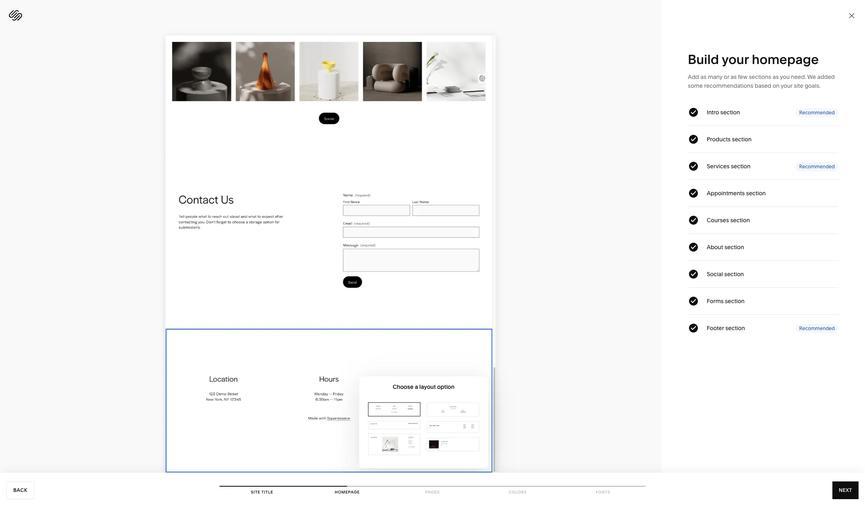 Task type: describe. For each thing, give the bounding box(es) containing it.
next
[[839, 487, 852, 493]]

products
[[707, 136, 731, 143]]

footer section with site title, image, contact, and hours image
[[369, 435, 419, 454]]

few
[[738, 73, 748, 81]]

add as many or as few sections as you need. we added some recommendations based on your site goals.
[[688, 73, 835, 89]]

about section
[[707, 244, 744, 251]]

site
[[251, 490, 260, 495]]

footer section
[[707, 325, 745, 332]]

footer section with site title, image, and social link image
[[428, 439, 478, 451]]

many
[[708, 73, 723, 81]]

sections
[[749, 73, 771, 81]]

footer section with site title and shop links image
[[428, 423, 478, 432]]

section for about section
[[725, 244, 744, 251]]

recommended for intro section
[[799, 109, 835, 115]]

recommended for footer section
[[799, 325, 835, 331]]

next button
[[832, 482, 859, 499]]

1 as from the left
[[700, 73, 707, 81]]

services section
[[707, 163, 751, 170]]

section for footer section
[[725, 325, 745, 332]]

on
[[773, 82, 780, 89]]

or
[[724, 73, 729, 81]]

courses
[[707, 217, 729, 224]]

appointments
[[707, 190, 745, 197]]

recommendations
[[704, 82, 753, 89]]

based
[[755, 82, 771, 89]]

choose a layout option
[[393, 384, 455, 391]]

a
[[415, 384, 418, 391]]

build your homepage
[[688, 52, 819, 67]]

pages
[[425, 490, 440, 495]]

choose
[[393, 384, 414, 391]]

added
[[817, 73, 835, 81]]

homepage
[[752, 52, 819, 67]]

back button
[[6, 482, 34, 499]]

add
[[688, 73, 699, 81]]

2 as from the left
[[731, 73, 737, 81]]

footer
[[707, 325, 724, 332]]

site
[[794, 82, 803, 89]]

footer section with location, hours, and contact image
[[369, 404, 419, 415]]

products section
[[707, 136, 752, 143]]

fonts
[[596, 490, 610, 495]]

section for courses section
[[730, 217, 750, 224]]

0 vertical spatial your
[[722, 52, 749, 67]]

title
[[261, 490, 273, 495]]

site title
[[251, 490, 273, 495]]

we
[[807, 73, 816, 81]]

forms section
[[707, 298, 745, 305]]



Task type: locate. For each thing, give the bounding box(es) containing it.
section for appointments section
[[746, 190, 766, 197]]

layout
[[419, 384, 436, 391]]

0 horizontal spatial your
[[722, 52, 749, 67]]

your up few
[[722, 52, 749, 67]]

recommended for services section
[[799, 163, 835, 169]]

some
[[688, 82, 703, 89]]

section right social
[[724, 271, 744, 278]]

2 recommended from the top
[[799, 163, 835, 169]]

as right the 'add'
[[700, 73, 707, 81]]

section right footer
[[725, 325, 745, 332]]

need.
[[791, 73, 806, 81]]

footer section with site title, hours, and contact image
[[428, 404, 478, 416]]

social
[[707, 271, 723, 278]]

services
[[707, 163, 730, 170]]

your down you
[[781, 82, 793, 89]]

1 horizontal spatial as
[[731, 73, 737, 81]]

2 vertical spatial recommended
[[799, 325, 835, 331]]

section for social section
[[724, 271, 744, 278]]

social section
[[707, 271, 744, 278]]

courses section
[[707, 217, 750, 224]]

section for intro section
[[720, 109, 740, 116]]

your
[[722, 52, 749, 67], [781, 82, 793, 89]]

1 recommended from the top
[[799, 109, 835, 115]]

as up on
[[773, 73, 779, 81]]

section right the services
[[731, 163, 751, 170]]

2 horizontal spatial as
[[773, 73, 779, 81]]

build
[[688, 52, 719, 67]]

your inside add as many or as few sections as you need. we added some recommendations based on your site goals.
[[781, 82, 793, 89]]

section
[[720, 109, 740, 116], [732, 136, 752, 143], [731, 163, 751, 170], [746, 190, 766, 197], [730, 217, 750, 224], [725, 244, 744, 251], [724, 271, 744, 278], [725, 298, 745, 305], [725, 325, 745, 332]]

section for products section
[[732, 136, 752, 143]]

section right products
[[732, 136, 752, 143]]

section right forms
[[725, 298, 745, 305]]

0 vertical spatial recommended
[[799, 109, 835, 115]]

section right appointments
[[746, 190, 766, 197]]

recommended
[[799, 109, 835, 115], [799, 163, 835, 169], [799, 325, 835, 331]]

section for services section
[[731, 163, 751, 170]]

1 horizontal spatial your
[[781, 82, 793, 89]]

option
[[437, 384, 455, 391]]

3 recommended from the top
[[799, 325, 835, 331]]

intro
[[707, 109, 719, 116]]

intro section
[[707, 109, 740, 116]]

1 vertical spatial recommended
[[799, 163, 835, 169]]

about
[[707, 244, 723, 251]]

back
[[13, 487, 27, 493]]

homepage
[[335, 490, 360, 495]]

section right courses
[[730, 217, 750, 224]]

footer section with site title and email contact image
[[369, 422, 419, 428]]

forms
[[707, 298, 724, 305]]

colors
[[509, 490, 527, 495]]

appointments section
[[707, 190, 766, 197]]

section right about
[[725, 244, 744, 251]]

goals.
[[805, 82, 821, 89]]

3 as from the left
[[773, 73, 779, 81]]

1 vertical spatial your
[[781, 82, 793, 89]]

0 horizontal spatial as
[[700, 73, 707, 81]]

you
[[780, 73, 790, 81]]

section right 'intro'
[[720, 109, 740, 116]]

as
[[700, 73, 707, 81], [731, 73, 737, 81], [773, 73, 779, 81]]

as right or
[[731, 73, 737, 81]]

section for forms section
[[725, 298, 745, 305]]



Task type: vqa. For each thing, say whether or not it's contained in the screenshot.
Home
no



